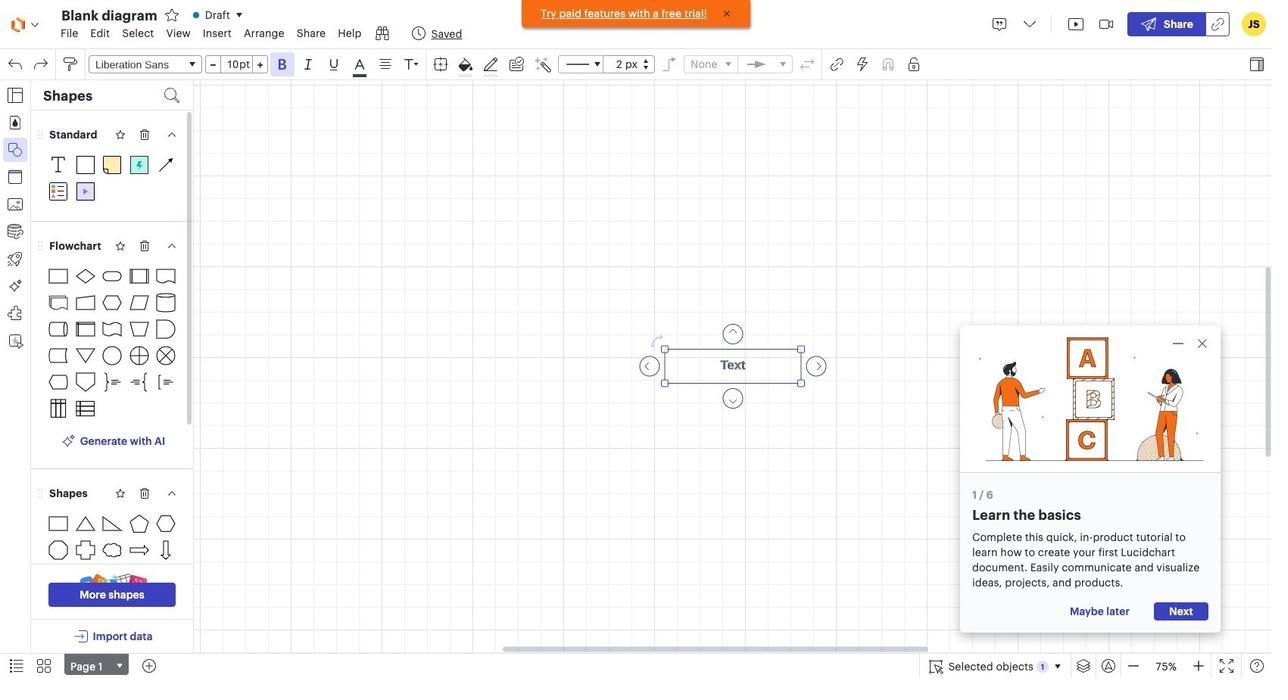 Task type: describe. For each thing, give the bounding box(es) containing it.
Zoom level text field
[[1147, 658, 1186, 675]]



Task type: locate. For each thing, give the bounding box(es) containing it.
None text field
[[58, 7, 162, 23]]

Line width text field
[[610, 57, 638, 72]]

Font Size text field
[[223, 57, 239, 72]]



Task type: vqa. For each thing, say whether or not it's contained in the screenshot.
dialog
no



